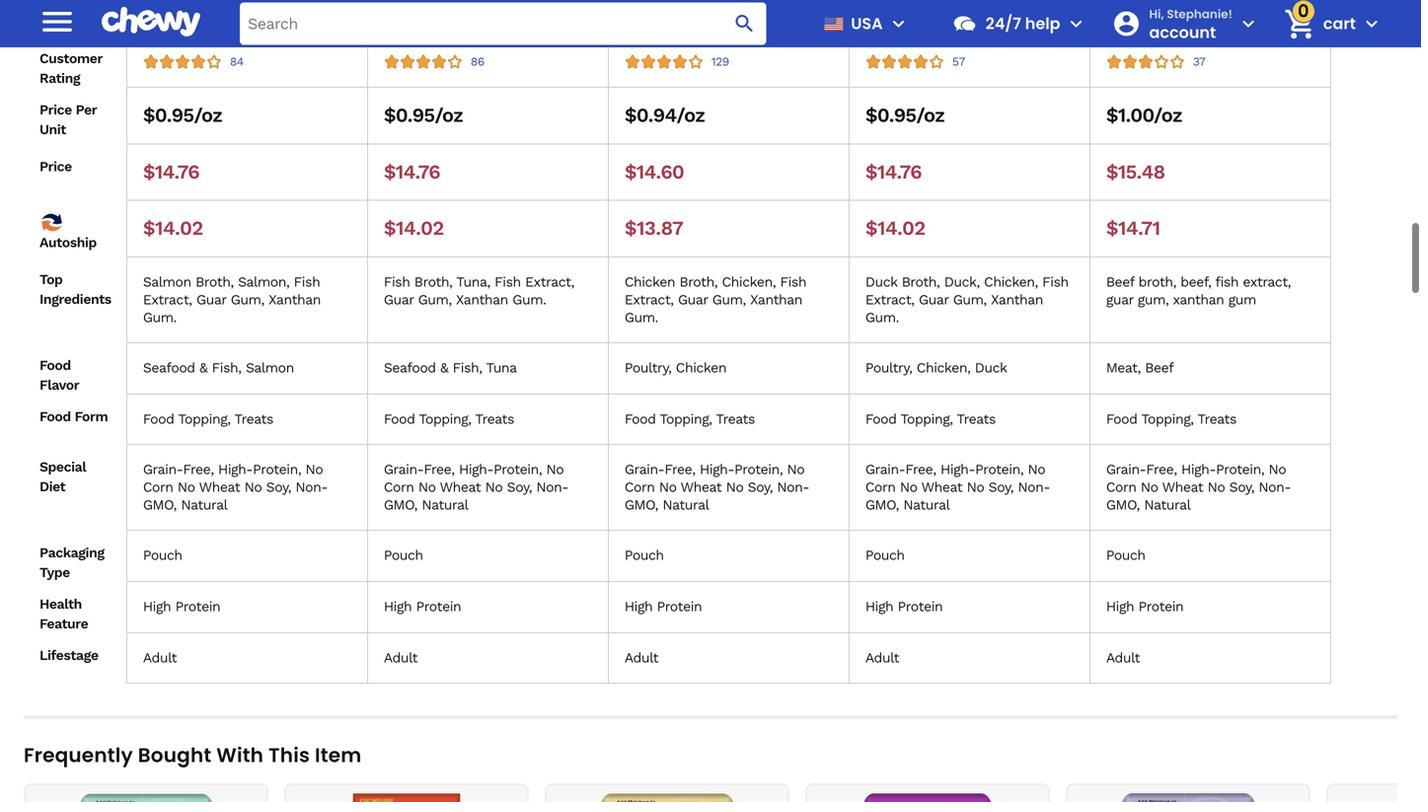 Task type: vqa. For each thing, say whether or not it's contained in the screenshot.
pouch,
no



Task type: describe. For each thing, give the bounding box(es) containing it.
guar inside duck broth, duck, chicken, fish extract, guar gum, xanthan gum.
[[919, 292, 949, 308]]

$14.71
[[1106, 217, 1160, 240]]

1 vertical spatial beef
[[1145, 360, 1174, 376]]

1 topping, from the left
[[178, 411, 231, 427]]

4 treats from the left
[[957, 411, 996, 427]]

$14.02 for $14.02 text box
[[143, 217, 203, 240]]

3 gmo, from the left
[[625, 497, 658, 513]]

fish
[[1215, 274, 1239, 290]]

3 protein, from the left
[[734, 462, 783, 478]]

$0.94/oz text field
[[625, 104, 705, 128]]

fish for chicken broth, chicken, fish extract, guar gum, xanthan gum.
[[780, 274, 806, 290]]

food down meat,
[[1106, 411, 1138, 427]]

4 grain- from the left
[[865, 462, 906, 478]]

gum
[[1229, 292, 1256, 308]]

chicken broth, chicken, fish extract, guar gum, xanthan gum.
[[625, 274, 806, 326]]

guar for chicken
[[678, 292, 708, 308]]

gum,
[[1138, 292, 1169, 308]]

food right form
[[143, 411, 174, 427]]

3 high from the left
[[625, 599, 653, 615]]

menu image
[[38, 2, 77, 41]]

unit
[[39, 121, 66, 138]]

gum, for tuna,
[[418, 292, 452, 308]]

xanthan
[[1173, 292, 1224, 308]]

1 protein, from the left
[[253, 462, 301, 478]]

5 adult from the left
[[1106, 650, 1140, 666]]

$14.60 text field
[[625, 160, 684, 184]]

4 corn from the left
[[865, 479, 896, 496]]

chicken, inside duck broth, duck, chicken, fish extract, guar gum, xanthan gum.
[[984, 274, 1038, 290]]

5 grain-free, high-protein, no corn no wheat no soy, non- gmo, natural from the left
[[1106, 462, 1291, 513]]

2 fish from the left
[[384, 274, 410, 290]]

3 pouch from the left
[[625, 547, 664, 564]]

3 $14.76 from the left
[[865, 160, 922, 183]]

4 wheat from the left
[[921, 479, 963, 496]]

guar
[[1106, 292, 1134, 308]]

fish for fish broth, tuna, fish extract, guar gum, xanthan gum.
[[495, 274, 521, 290]]

5 natural from the left
[[1144, 497, 1191, 513]]

flavor
[[39, 377, 79, 393]]

food down poultry, chicken
[[625, 411, 656, 427]]

$14.02 text field
[[143, 217, 203, 241]]

Product search field
[[240, 2, 767, 45]]

account
[[1149, 21, 1216, 43]]

2 free, from the left
[[424, 462, 455, 478]]

2 non- from the left
[[536, 479, 569, 496]]

2 high from the left
[[384, 599, 412, 615]]

1 high- from the left
[[218, 462, 253, 478]]

4 food topping, treats from the left
[[865, 411, 996, 427]]

1 wheat from the left
[[199, 479, 240, 496]]

3 natural from the left
[[663, 497, 709, 513]]

food inside food flavor
[[39, 357, 71, 374]]

salmon,
[[238, 274, 290, 290]]

3 grain- from the left
[[625, 462, 665, 478]]

beef,
[[1181, 274, 1211, 290]]

usa
[[851, 12, 883, 35]]

seafood & fish, salmon
[[143, 360, 294, 376]]

$15.48 text field
[[1106, 160, 1165, 184]]

1 natural from the left
[[181, 497, 227, 513]]

extract, for salmon broth, salmon, fish extract, guar gum, xanthan gum.
[[143, 292, 192, 308]]

3 corn from the left
[[625, 479, 655, 496]]

4 natural from the left
[[903, 497, 950, 513]]

$14.76 text field
[[384, 160, 440, 184]]

duck broth, duck, chicken, fish extract, guar gum, xanthan gum.
[[865, 274, 1069, 326]]

3 soy, from the left
[[748, 479, 773, 496]]

food form
[[39, 409, 108, 425]]

1 grain- from the left
[[143, 462, 183, 478]]

4 pouch from the left
[[865, 547, 905, 564]]

4 high- from the left
[[941, 462, 975, 478]]

1 gmo, from the left
[[143, 497, 177, 513]]

5 treats from the left
[[1198, 411, 1237, 427]]

tuna,
[[456, 274, 490, 290]]

duck inside duck broth, duck, chicken, fish extract, guar gum, xanthan gum.
[[865, 274, 898, 290]]

usa button
[[816, 0, 911, 47]]

4 free, from the left
[[905, 462, 936, 478]]

tuna
[[486, 360, 517, 376]]

packaging type
[[39, 545, 104, 581]]

2 protein from the left
[[416, 599, 461, 615]]

$13.87
[[625, 217, 683, 240]]

top ingredients
[[39, 272, 111, 308]]

duck,
[[944, 274, 980, 290]]

2 adult from the left
[[384, 650, 418, 666]]

fish for salmon broth, salmon, fish extract, guar gum, xanthan gum.
[[294, 274, 320, 290]]

autoship
[[39, 235, 97, 251]]

3 protein from the left
[[657, 599, 702, 615]]

per
[[76, 102, 97, 118]]

$15.48
[[1106, 160, 1165, 183]]

extract, for chicken broth, chicken, fish extract, guar gum, xanthan gum.
[[625, 292, 674, 308]]

$1.00/oz text field
[[1106, 104, 1182, 128]]

1 grain-free, high-protein, no corn no wheat no soy, non- gmo, natural from the left
[[143, 462, 328, 513]]

5 pouch from the left
[[1106, 547, 1146, 564]]

help
[[1025, 12, 1061, 35]]

1 high protein from the left
[[143, 599, 220, 615]]

$0.95/oz for $0.95/oz text box on the top right
[[865, 104, 945, 127]]

tiki cat luau velvet mousse salmon grain-free wet cat food, 2.8-oz pouch, case of 12 image
[[815, 794, 1040, 802]]

chicken inside chicken broth, chicken, fish extract, guar gum, xanthan gum.
[[625, 274, 675, 290]]

frequently
[[24, 742, 133, 769]]

5 protein, from the left
[[1216, 462, 1265, 478]]

guar for salmon
[[196, 292, 226, 308]]

fish inside duck broth, duck, chicken, fish extract, guar gum, xanthan gum.
[[1042, 274, 1069, 290]]

tiki cat stix salmon in gravy grain-free wet cat treat, 3-oz pouch, pack of 6 image
[[294, 794, 519, 802]]

5 high from the left
[[1106, 599, 1134, 615]]

129
[[711, 55, 729, 68]]

broth, for chicken,
[[680, 274, 718, 290]]

chewy support image
[[952, 11, 978, 37]]

1 vertical spatial duck
[[975, 360, 1007, 376]]

cart link
[[1276, 0, 1356, 47]]

4 protein, from the left
[[975, 462, 1024, 478]]

salmon broth, salmon, fish extract, guar gum, xanthan gum.
[[143, 274, 321, 326]]

gum, for salmon,
[[231, 292, 264, 308]]

poultry, chicken, duck
[[865, 360, 1007, 376]]

bought
[[138, 742, 212, 769]]

seafood & fish, tuna
[[384, 360, 517, 376]]

help menu image
[[1064, 12, 1088, 36]]

2 $14.76 text field from the left
[[865, 160, 922, 184]]

2 grain- from the left
[[384, 462, 424, 478]]

3 non- from the left
[[777, 479, 809, 496]]

1 horizontal spatial salmon
[[246, 360, 294, 376]]

3 wheat from the left
[[681, 479, 722, 496]]

rating
[[39, 70, 80, 86]]

1 $14.76 text field from the left
[[143, 160, 199, 184]]

submit search image
[[733, 12, 757, 36]]

poultry, chicken
[[625, 360, 727, 376]]

health
[[39, 596, 82, 613]]

5 gmo, from the left
[[1106, 497, 1140, 513]]

gum. for salmon broth, salmon, fish extract, guar gum, xanthan gum.
[[143, 310, 177, 326]]

5 grain- from the left
[[1106, 462, 1146, 478]]

food down flavor at the top of page
[[39, 409, 71, 425]]

price for price per unit
[[39, 102, 72, 118]]

1 $14.76 from the left
[[143, 160, 199, 183]]

broth, for salmon,
[[196, 274, 234, 290]]

3 grain-free, high-protein, no corn no wheat no soy, non- gmo, natural from the left
[[625, 462, 809, 513]]

salmon inside salmon broth, salmon, fish extract, guar gum, xanthan gum.
[[143, 274, 191, 290]]

4 topping, from the left
[[901, 411, 953, 427]]

extract,
[[1243, 274, 1291, 290]]

cart menu image
[[1360, 12, 1384, 36]]

2 $14.02 text field from the left
[[865, 217, 926, 241]]

$0.95/oz for second $0.95/oz text field
[[384, 104, 463, 127]]

1 $14.02 text field from the left
[[384, 217, 444, 241]]

guar for fish
[[384, 292, 414, 308]]

$0.94/oz
[[625, 104, 705, 127]]

3 adult from the left
[[625, 650, 658, 666]]

2 pouch from the left
[[384, 547, 423, 564]]

with
[[216, 742, 264, 769]]

3 food topping, treats from the left
[[625, 411, 755, 427]]

4 high from the left
[[865, 599, 894, 615]]

5 high protein from the left
[[1106, 599, 1184, 615]]

5 soy, from the left
[[1229, 479, 1255, 496]]

$14.71 text field
[[1106, 217, 1160, 241]]

5 non- from the left
[[1259, 479, 1291, 496]]

$14.60
[[625, 160, 684, 183]]

5 free, from the left
[[1146, 462, 1177, 478]]

$14.02 for second $14.02 text field
[[865, 217, 926, 240]]

3 free, from the left
[[665, 462, 695, 478]]

2 high protein from the left
[[384, 599, 461, 615]]

fish, for salmon
[[212, 360, 241, 376]]

37
[[1193, 55, 1205, 68]]

gum. for fish broth, tuna, fish extract, guar gum, xanthan gum.
[[513, 292, 546, 308]]

& for salmon
[[199, 360, 208, 376]]

seafood for seafood & fish, tuna
[[384, 360, 436, 376]]

5 food topping, treats from the left
[[1106, 411, 1237, 427]]

xanthan inside duck broth, duck, chicken, fish extract, guar gum, xanthan gum.
[[991, 292, 1043, 308]]

86
[[471, 55, 484, 68]]

24/7 help
[[986, 12, 1061, 35]]

packaging
[[39, 545, 104, 561]]

2 wheat from the left
[[440, 479, 481, 496]]

2 protein, from the left
[[494, 462, 542, 478]]

poultry, for poultry, chicken, duck
[[865, 360, 912, 376]]

2 grain-free, high-protein, no corn no wheat no soy, non- gmo, natural from the left
[[384, 462, 569, 513]]

extract, inside duck broth, duck, chicken, fish extract, guar gum, xanthan gum.
[[865, 292, 915, 308]]



Task type: locate. For each thing, give the bounding box(es) containing it.
1 $0.95/oz text field from the left
[[143, 104, 222, 128]]

wheat
[[199, 479, 240, 496], [440, 479, 481, 496], [681, 479, 722, 496], [921, 479, 963, 496], [1162, 479, 1203, 496]]

extract, right tuna,
[[525, 274, 574, 290]]

gum. up seafood & fish, salmon
[[143, 310, 177, 326]]

extract, up poultry, chicken, duck
[[865, 292, 915, 308]]

xanthan for chicken,
[[750, 292, 802, 308]]

$0.95/oz
[[143, 104, 222, 127], [384, 104, 463, 127], [865, 104, 945, 127]]

broth, for duck,
[[902, 274, 940, 290]]

topping, down seafood & fish, salmon
[[178, 411, 231, 427]]

tiki cat luau velvet mousse variety pack grain-free wet cat food, 2.8-oz pouch, case of 12 image
[[1336, 794, 1421, 802]]

1 horizontal spatial beef
[[1145, 360, 1174, 376]]

xanthan inside chicken broth, chicken, fish extract, guar gum, xanthan gum.
[[750, 292, 802, 308]]

3 topping, from the left
[[660, 411, 712, 427]]

$1.00/oz
[[1106, 104, 1182, 127]]

1 horizontal spatial $14.76
[[384, 160, 440, 183]]

4 gum, from the left
[[953, 292, 987, 308]]

gum. inside salmon broth, salmon, fish extract, guar gum, xanthan gum.
[[143, 310, 177, 326]]

price up unit
[[39, 102, 72, 118]]

5 protein from the left
[[1139, 599, 1184, 615]]

1 horizontal spatial seafood
[[384, 360, 436, 376]]

$0.95/oz up $14.76 text box
[[384, 104, 463, 127]]

lifestage
[[39, 648, 98, 664]]

beef up guar
[[1106, 274, 1134, 290]]

3 gum, from the left
[[712, 292, 746, 308]]

fish, for tuna
[[453, 360, 482, 376]]

beef broth, beef, fish extract, guar gum, xanthan gum
[[1106, 274, 1291, 308]]

broth, inside chicken broth, chicken, fish extract, guar gum, xanthan gum.
[[680, 274, 718, 290]]

food flavor
[[39, 357, 79, 393]]

2 broth, from the left
[[414, 274, 452, 290]]

xanthan for tuna,
[[456, 292, 508, 308]]

2 xanthan from the left
[[456, 292, 508, 308]]

fish inside chicken broth, chicken, fish extract, guar gum, xanthan gum.
[[780, 274, 806, 290]]

0 vertical spatial chicken
[[625, 274, 675, 290]]

57
[[952, 55, 965, 68]]

gum, inside chicken broth, chicken, fish extract, guar gum, xanthan gum.
[[712, 292, 746, 308]]

2 soy, from the left
[[507, 479, 532, 496]]

1 horizontal spatial &
[[440, 360, 448, 376]]

24/7 help link
[[944, 0, 1061, 47]]

24/7
[[986, 12, 1022, 35]]

2 gum, from the left
[[418, 292, 452, 308]]

gum, inside salmon broth, salmon, fish extract, guar gum, xanthan gum.
[[231, 292, 264, 308]]

beef inside the beef broth, beef, fish extract, guar gum, xanthan gum
[[1106, 274, 1134, 290]]

tiki cat broths tuna in broth with meaty bits grain-free wet cat food topper, 1.3-oz pouch, case of 12 image
[[34, 794, 259, 802]]

0 horizontal spatial $0.95/oz
[[143, 104, 222, 127]]

$14.02
[[143, 217, 203, 240], [384, 217, 444, 240], [865, 217, 926, 240]]

stephanie!
[[1167, 6, 1233, 22]]

0 vertical spatial salmon
[[143, 274, 191, 290]]

seafood down salmon broth, salmon, fish extract, guar gum, xanthan gum.
[[143, 360, 195, 376]]

2 $14.76 from the left
[[384, 160, 440, 183]]

4 xanthan from the left
[[991, 292, 1043, 308]]

items image
[[1282, 7, 1317, 41]]

0 horizontal spatial poultry,
[[625, 360, 672, 376]]

tiki cat broths chicken in broth with meaty bits grain-free wet cat food topper, 1.3-oz pouch, case of 12 image
[[555, 794, 780, 802]]

2 treats from the left
[[475, 411, 514, 427]]

extract, down $14.02 text box
[[143, 292, 192, 308]]

food topping, treats down seafood & fish, tuna
[[384, 411, 514, 427]]

food
[[39, 357, 71, 374], [39, 409, 71, 425], [143, 411, 174, 427], [384, 411, 415, 427], [625, 411, 656, 427], [865, 411, 897, 427], [1106, 411, 1138, 427]]

0 horizontal spatial $0.95/oz text field
[[143, 104, 222, 128]]

fish inside salmon broth, salmon, fish extract, guar gum, xanthan gum.
[[294, 274, 320, 290]]

top
[[39, 272, 63, 288]]

broth,
[[196, 274, 234, 290], [414, 274, 452, 290], [680, 274, 718, 290], [902, 274, 940, 290]]

Search text field
[[240, 2, 767, 45]]

gum. inside duck broth, duck, chicken, fish extract, guar gum, xanthan gum.
[[865, 310, 899, 326]]

gum, up poultry, chicken
[[712, 292, 746, 308]]

& left tuna
[[440, 360, 448, 376]]

2 poultry, from the left
[[865, 360, 912, 376]]

5 topping, from the left
[[1141, 411, 1194, 427]]

1 high from the left
[[143, 599, 171, 615]]

extract, inside salmon broth, salmon, fish extract, guar gum, xanthan gum.
[[143, 292, 192, 308]]

0 horizontal spatial seafood
[[143, 360, 195, 376]]

gum, inside "fish broth, tuna, fish extract, guar gum, xanthan gum."
[[418, 292, 452, 308]]

chicken down chicken broth, chicken, fish extract, guar gum, xanthan gum.
[[676, 360, 727, 376]]

beef right meat,
[[1145, 360, 1174, 376]]

$0.95/oz down menu image
[[865, 104, 945, 127]]

0 horizontal spatial chicken,
[[722, 274, 776, 290]]

guar up seafood & fish, salmon
[[196, 292, 226, 308]]

chicken down $13.87 text box
[[625, 274, 675, 290]]

gum.
[[513, 292, 546, 308], [143, 310, 177, 326], [625, 310, 658, 326], [865, 310, 899, 326]]

0 horizontal spatial salmon
[[143, 274, 191, 290]]

list
[[24, 784, 1421, 802]]

frequently bought with this item
[[24, 742, 362, 769]]

4 gmo, from the left
[[865, 497, 899, 513]]

guar up seafood & fish, tuna
[[384, 292, 414, 308]]

gum, for chicken,
[[712, 292, 746, 308]]

4 grain-free, high-protein, no corn no wheat no soy, non- gmo, natural from the left
[[865, 462, 1050, 513]]

1 vertical spatial salmon
[[246, 360, 294, 376]]

high-
[[218, 462, 253, 478], [459, 462, 494, 478], [700, 462, 734, 478], [941, 462, 975, 478], [1181, 462, 1216, 478]]

2 topping, from the left
[[419, 411, 471, 427]]

food topping, treats down the meat, beef
[[1106, 411, 1237, 427]]

guar up poultry, chicken
[[678, 292, 708, 308]]

2 horizontal spatial $0.95/oz
[[865, 104, 945, 127]]

1 non- from the left
[[296, 479, 328, 496]]

duck left duck,
[[865, 274, 898, 290]]

topping, down poultry, chicken, duck
[[901, 411, 953, 427]]

gum. up poultry, chicken, duck
[[865, 310, 899, 326]]

gum. for chicken broth, chicken, fish extract, guar gum, xanthan gum.
[[625, 310, 658, 326]]

special
[[39, 459, 86, 475]]

1 horizontal spatial $0.95/oz text field
[[384, 104, 463, 128]]

guar inside salmon broth, salmon, fish extract, guar gum, xanthan gum.
[[196, 292, 226, 308]]

high
[[143, 599, 171, 615], [384, 599, 412, 615], [625, 599, 653, 615], [865, 599, 894, 615], [1106, 599, 1134, 615]]

broth, inside "fish broth, tuna, fish extract, guar gum, xanthan gum."
[[414, 274, 452, 290]]

guar inside "fish broth, tuna, fish extract, guar gum, xanthan gum."
[[384, 292, 414, 308]]

0 vertical spatial beef
[[1106, 274, 1134, 290]]

4 broth, from the left
[[902, 274, 940, 290]]

seafood left tuna
[[384, 360, 436, 376]]

price per unit
[[39, 102, 97, 138]]

price inside price per unit
[[39, 102, 72, 118]]

1 horizontal spatial chicken,
[[917, 360, 971, 376]]

1 treats from the left
[[234, 411, 273, 427]]

broth, down $13.87 text box
[[680, 274, 718, 290]]

seafood
[[143, 360, 195, 376], [384, 360, 436, 376]]

1 $0.95/oz from the left
[[143, 104, 222, 127]]

$14.76 text field up $14.02 text box
[[143, 160, 199, 184]]

fish, down salmon broth, salmon, fish extract, guar gum, xanthan gum.
[[212, 360, 241, 376]]

3 treats from the left
[[716, 411, 755, 427]]

$0.95/oz text field up $14.76 text box
[[384, 104, 463, 128]]

4 protein from the left
[[898, 599, 943, 615]]

extract,
[[525, 274, 574, 290], [143, 292, 192, 308], [625, 292, 674, 308], [865, 292, 915, 308]]

0 horizontal spatial $14.76 text field
[[143, 160, 199, 184]]

gum, down 'salmon,'
[[231, 292, 264, 308]]

1 free, from the left
[[183, 462, 214, 478]]

fish broth, tuna, fish extract, guar gum, xanthan gum.
[[384, 274, 574, 308]]

gum. inside chicken broth, chicken, fish extract, guar gum, xanthan gum.
[[625, 310, 658, 326]]

1 horizontal spatial duck
[[975, 360, 1007, 376]]

1 corn from the left
[[143, 479, 173, 496]]

$14.76 text field
[[143, 160, 199, 184], [865, 160, 922, 184]]

$14.76 text field down $0.95/oz text box on the top right
[[865, 160, 922, 184]]

topping, down poultry, chicken
[[660, 411, 712, 427]]

grain-free, high-protein, no corn no wheat no soy, non- gmo, natural
[[143, 462, 328, 513], [384, 462, 569, 513], [625, 462, 809, 513], [865, 462, 1050, 513], [1106, 462, 1291, 513]]

adult
[[143, 650, 177, 666], [384, 650, 418, 666], [625, 650, 658, 666], [865, 650, 899, 666], [1106, 650, 1140, 666]]

5 corn from the left
[[1106, 479, 1137, 496]]

5 fish from the left
[[1042, 274, 1069, 290]]

1 horizontal spatial $0.95/oz
[[384, 104, 463, 127]]

0 horizontal spatial fish,
[[212, 360, 241, 376]]

gum. up tuna
[[513, 292, 546, 308]]

price down unit
[[39, 158, 72, 175]]

0 horizontal spatial $14.76
[[143, 160, 199, 183]]

feature
[[39, 616, 88, 632]]

no
[[305, 462, 323, 478], [546, 462, 564, 478], [787, 462, 805, 478], [1028, 462, 1045, 478], [1269, 462, 1286, 478], [178, 479, 195, 496], [244, 479, 262, 496], [418, 479, 436, 496], [485, 479, 503, 496], [659, 479, 677, 496], [726, 479, 744, 496], [900, 479, 918, 496], [967, 479, 984, 496], [1141, 479, 1158, 496], [1208, 479, 1225, 496]]

2 gmo, from the left
[[384, 497, 417, 513]]

non-
[[296, 479, 328, 496], [536, 479, 569, 496], [777, 479, 809, 496], [1018, 479, 1050, 496], [1259, 479, 1291, 496]]

broth, left tuna,
[[414, 274, 452, 290]]

& for tuna
[[440, 360, 448, 376]]

1 horizontal spatial $14.02
[[384, 217, 444, 240]]

poultry, for poultry, chicken
[[625, 360, 672, 376]]

1 xanthan from the left
[[269, 292, 321, 308]]

chicken,
[[722, 274, 776, 290], [984, 274, 1038, 290], [917, 360, 971, 376]]

food down seafood & fish, tuna
[[384, 411, 415, 427]]

gum. up poultry, chicken
[[625, 310, 658, 326]]

2 & from the left
[[440, 360, 448, 376]]

gum. inside "fish broth, tuna, fish extract, guar gum, xanthan gum."
[[513, 292, 546, 308]]

1 adult from the left
[[143, 650, 177, 666]]

2 horizontal spatial chicken,
[[984, 274, 1038, 290]]

$14.02 text field
[[384, 217, 444, 241], [865, 217, 926, 241]]

0 vertical spatial price
[[39, 102, 72, 118]]

2 horizontal spatial $14.76
[[865, 160, 922, 183]]

xanthan
[[269, 292, 321, 308], [456, 292, 508, 308], [750, 292, 802, 308], [991, 292, 1043, 308]]

1 vertical spatial chicken
[[676, 360, 727, 376]]

4 high protein from the left
[[865, 599, 943, 615]]

2 natural from the left
[[422, 497, 468, 513]]

free,
[[183, 462, 214, 478], [424, 462, 455, 478], [665, 462, 695, 478], [905, 462, 936, 478], [1146, 462, 1177, 478]]

natural
[[181, 497, 227, 513], [422, 497, 468, 513], [663, 497, 709, 513], [903, 497, 950, 513], [1144, 497, 1191, 513]]

topping, down the meat, beef
[[1141, 411, 1194, 427]]

special diet
[[39, 459, 86, 495]]

2 corn from the left
[[384, 479, 414, 496]]

3 high- from the left
[[700, 462, 734, 478]]

broth, left 'salmon,'
[[196, 274, 234, 290]]

price
[[39, 102, 72, 118], [39, 158, 72, 175]]

meat,
[[1106, 360, 1141, 376]]

$0.95/oz text field
[[143, 104, 222, 128], [384, 104, 463, 128]]

broth, inside salmon broth, salmon, fish extract, guar gum, xanthan gum.
[[196, 274, 234, 290]]

4 fish from the left
[[780, 274, 806, 290]]

1 price from the top
[[39, 102, 72, 118]]

extract, down $13.87 text box
[[625, 292, 674, 308]]

2 high- from the left
[[459, 462, 494, 478]]

diet
[[39, 479, 65, 495]]

duck down duck broth, duck, chicken, fish extract, guar gum, xanthan gum.
[[975, 360, 1007, 376]]

price for price
[[39, 158, 72, 175]]

1 horizontal spatial poultry,
[[865, 360, 912, 376]]

2 horizontal spatial $14.02
[[865, 217, 926, 240]]

corn
[[143, 479, 173, 496], [384, 479, 414, 496], [625, 479, 655, 496], [865, 479, 896, 496], [1106, 479, 1137, 496]]

1 fish from the left
[[294, 274, 320, 290]]

xanthan inside "fish broth, tuna, fish extract, guar gum, xanthan gum."
[[456, 292, 508, 308]]

4 soy, from the left
[[989, 479, 1014, 496]]

xanthan inside salmon broth, salmon, fish extract, guar gum, xanthan gum.
[[269, 292, 321, 308]]

& down salmon broth, salmon, fish extract, guar gum, xanthan gum.
[[199, 360, 208, 376]]

1 protein from the left
[[175, 599, 220, 615]]

chicken, inside chicken broth, chicken, fish extract, guar gum, xanthan gum.
[[722, 274, 776, 290]]

1 soy, from the left
[[266, 479, 291, 496]]

hi,
[[1149, 6, 1164, 22]]

$14.76
[[143, 160, 199, 183], [384, 160, 440, 183], [865, 160, 922, 183]]

hi, stephanie! account
[[1149, 6, 1233, 43]]

3 broth, from the left
[[680, 274, 718, 290]]

guar inside chicken broth, chicken, fish extract, guar gum, xanthan gum.
[[678, 292, 708, 308]]

fish, left tuna
[[453, 360, 482, 376]]

1 horizontal spatial $14.76 text field
[[865, 160, 922, 184]]

0 horizontal spatial duck
[[865, 274, 898, 290]]

$0.95/oz right per
[[143, 104, 222, 127]]

food topping, treats down seafood & fish, salmon
[[143, 411, 273, 427]]

2 guar from the left
[[384, 292, 414, 308]]

1 pouch from the left
[[143, 547, 182, 564]]

item
[[315, 742, 362, 769]]

guar down duck,
[[919, 292, 949, 308]]

this
[[269, 742, 310, 769]]

food up flavor at the top of page
[[39, 357, 71, 374]]

1 horizontal spatial fish,
[[453, 360, 482, 376]]

food topping, treats down poultry, chicken, duck
[[865, 411, 996, 427]]

1 vertical spatial price
[[39, 158, 72, 175]]

$0.95/oz for 1st $0.95/oz text field
[[143, 104, 222, 127]]

gmo,
[[143, 497, 177, 513], [384, 497, 417, 513], [625, 497, 658, 513], [865, 497, 899, 513], [1106, 497, 1140, 513]]

84
[[230, 55, 244, 68]]

seafood for seafood & fish, salmon
[[143, 360, 195, 376]]

customer
[[39, 50, 102, 67]]

2 $14.02 from the left
[[384, 217, 444, 240]]

pouch
[[143, 547, 182, 564], [384, 547, 423, 564], [625, 547, 664, 564], [865, 547, 905, 564], [1106, 547, 1146, 564]]

food down poultry, chicken, duck
[[865, 411, 897, 427]]

gum, down duck,
[[953, 292, 987, 308]]

1 broth, from the left
[[196, 274, 234, 290]]

0 horizontal spatial $14.02 text field
[[384, 217, 444, 241]]

2 seafood from the left
[[384, 360, 436, 376]]

gum,
[[231, 292, 264, 308], [418, 292, 452, 308], [712, 292, 746, 308], [953, 292, 987, 308]]

0 vertical spatial duck
[[865, 274, 898, 290]]

0 horizontal spatial beef
[[1106, 274, 1134, 290]]

extract, inside "fish broth, tuna, fish extract, guar gum, xanthan gum."
[[525, 274, 574, 290]]

$14.02 for second $14.02 text field from right
[[384, 217, 444, 240]]

2 food topping, treats from the left
[[384, 411, 514, 427]]

customer rating
[[39, 50, 102, 86]]

5 wheat from the left
[[1162, 479, 1203, 496]]

fish
[[294, 274, 320, 290], [384, 274, 410, 290], [495, 274, 521, 290], [780, 274, 806, 290], [1042, 274, 1069, 290]]

broth, for tuna,
[[414, 274, 452, 290]]

broth, left duck,
[[902, 274, 940, 290]]

$13.87 text field
[[625, 217, 683, 241]]

form
[[75, 409, 108, 425]]

ingredients
[[39, 291, 111, 308]]

2 $0.95/oz text field from the left
[[384, 104, 463, 128]]

broth,
[[1139, 274, 1176, 290]]

extract, inside chicken broth, chicken, fish extract, guar gum, xanthan gum.
[[625, 292, 674, 308]]

1 fish, from the left
[[212, 360, 241, 376]]

$0.95/oz text field
[[865, 104, 945, 128]]

chicken
[[625, 274, 675, 290], [676, 360, 727, 376]]

salmon
[[143, 274, 191, 290], [246, 360, 294, 376]]

4 adult from the left
[[865, 650, 899, 666]]

1 & from the left
[[199, 360, 208, 376]]

1 poultry, from the left
[[625, 360, 672, 376]]

high protein
[[143, 599, 220, 615], [384, 599, 461, 615], [625, 599, 702, 615], [865, 599, 943, 615], [1106, 599, 1184, 615]]

extract, for fish broth, tuna, fish extract, guar gum, xanthan gum.
[[525, 274, 574, 290]]

gum, inside duck broth, duck, chicken, fish extract, guar gum, xanthan gum.
[[953, 292, 987, 308]]

1 horizontal spatial $14.02 text field
[[865, 217, 926, 241]]

xanthan for salmon,
[[269, 292, 321, 308]]

broth, inside duck broth, duck, chicken, fish extract, guar gum, xanthan gum.
[[902, 274, 940, 290]]

0 horizontal spatial $14.02
[[143, 217, 203, 240]]

3 fish from the left
[[495, 274, 521, 290]]

topping, down seafood & fish, tuna
[[419, 411, 471, 427]]

cart
[[1323, 12, 1356, 35]]

$0.95/oz text field right per
[[143, 104, 222, 128]]

type
[[39, 565, 70, 581]]

health feature
[[39, 596, 88, 632]]

account menu image
[[1237, 12, 1260, 36]]

protein
[[175, 599, 220, 615], [416, 599, 461, 615], [657, 599, 702, 615], [898, 599, 943, 615], [1139, 599, 1184, 615]]

treats
[[234, 411, 273, 427], [475, 411, 514, 427], [716, 411, 755, 427], [957, 411, 996, 427], [1198, 411, 1237, 427]]

3 high protein from the left
[[625, 599, 702, 615]]

tiki cat broths duck & chicken in broth with meaty bits grain-free wet cat food topper, 1.3-oz pouch, case of 12 image
[[1076, 794, 1301, 802]]

gum, up seafood & fish, tuna
[[418, 292, 452, 308]]

food topping, treats down poultry, chicken
[[625, 411, 755, 427]]

3 $14.02 from the left
[[865, 217, 926, 240]]

1 food topping, treats from the left
[[143, 411, 273, 427]]

food topping, treats
[[143, 411, 273, 427], [384, 411, 514, 427], [625, 411, 755, 427], [865, 411, 996, 427], [1106, 411, 1237, 427]]

beef
[[1106, 274, 1134, 290], [1145, 360, 1174, 376]]

grain-
[[143, 462, 183, 478], [384, 462, 424, 478], [625, 462, 665, 478], [865, 462, 906, 478], [1106, 462, 1146, 478]]

menu image
[[887, 12, 911, 36]]

5 high- from the left
[[1181, 462, 1216, 478]]

protein,
[[253, 462, 301, 478], [494, 462, 542, 478], [734, 462, 783, 478], [975, 462, 1024, 478], [1216, 462, 1265, 478]]

salmon down $14.02 text box
[[143, 274, 191, 290]]

0 horizontal spatial &
[[199, 360, 208, 376]]

chewy home image
[[102, 0, 200, 44]]

meat, beef
[[1106, 360, 1174, 376]]

salmon down salmon broth, salmon, fish extract, guar gum, xanthan gum.
[[246, 360, 294, 376]]



